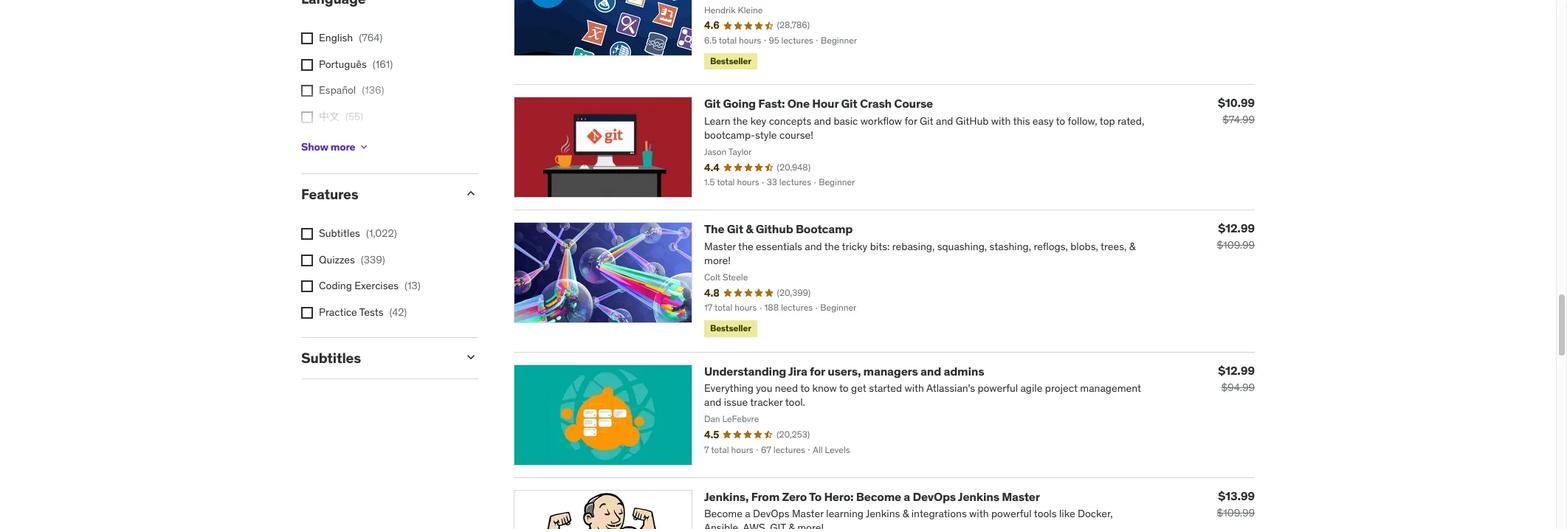 Task type: describe. For each thing, give the bounding box(es) containing it.
xsmall image for practice
[[301, 307, 313, 319]]

the git & github bootcamp
[[705, 222, 853, 237]]

subtitles for subtitles (1,022)
[[319, 227, 360, 240]]

features button
[[301, 186, 452, 203]]

(161)
[[373, 57, 393, 71]]

$12.99 $109.99
[[1218, 221, 1256, 252]]

course
[[895, 96, 934, 111]]

español
[[319, 84, 356, 97]]

exercises
[[355, 279, 399, 293]]

subtitles (1,022)
[[319, 227, 397, 240]]

coding
[[319, 279, 352, 293]]

subtitles button
[[301, 350, 452, 367]]

the git & github bootcamp link
[[705, 222, 853, 237]]

(339)
[[361, 253, 385, 266]]

practice
[[319, 306, 357, 319]]

2 horizontal spatial git
[[842, 96, 858, 111]]

devops
[[913, 489, 956, 504]]

english (764)
[[319, 31, 383, 44]]

git going fast: one hour git crash course link
[[705, 96, 934, 111]]

small image for features
[[464, 186, 479, 201]]

become
[[857, 489, 902, 504]]

xsmall image for subtitles
[[301, 228, 313, 240]]

more
[[331, 140, 356, 153]]

0 horizontal spatial git
[[705, 96, 721, 111]]

subtitles for subtitles
[[301, 350, 361, 367]]

crash
[[860, 96, 892, 111]]

understanding jira for users, managers and admins
[[705, 364, 985, 379]]

(13)
[[405, 279, 421, 293]]

xsmall image for quizzes
[[301, 255, 313, 266]]

(1,022)
[[366, 227, 397, 240]]

xsmall image for english
[[301, 33, 313, 44]]

show more
[[301, 140, 356, 153]]

$12.99 for understanding jira for users, managers and admins
[[1219, 363, 1256, 378]]

features
[[301, 186, 359, 203]]

coding exercises (13)
[[319, 279, 421, 293]]

quizzes (339)
[[319, 253, 385, 266]]

to
[[809, 489, 822, 504]]

español (136)
[[319, 84, 384, 97]]

日本語
[[319, 136, 350, 150]]

master
[[1002, 489, 1041, 504]]

and
[[921, 364, 942, 379]]

show more button
[[301, 132, 370, 162]]

(42)
[[390, 306, 407, 319]]

the
[[705, 222, 725, 237]]

for
[[810, 364, 826, 379]]

xsmall image for coding
[[301, 281, 313, 293]]



Task type: vqa. For each thing, say whether or not it's contained in the screenshot.
xsmall image associated with Coding
yes



Task type: locate. For each thing, give the bounding box(es) containing it.
1 vertical spatial small image
[[464, 350, 479, 365]]

0 vertical spatial subtitles
[[319, 227, 360, 240]]

xsmall image
[[301, 33, 313, 44], [301, 85, 313, 97], [358, 141, 370, 153], [301, 281, 313, 293], [301, 307, 313, 319]]

$109.99 for $13.99
[[1218, 506, 1256, 520]]

0 vertical spatial $109.99
[[1218, 239, 1256, 252]]

github
[[756, 222, 794, 237]]

admins
[[944, 364, 985, 379]]

$13.99 $109.99
[[1218, 489, 1256, 520]]

xsmall image left english
[[301, 33, 313, 44]]

1 horizontal spatial git
[[727, 222, 744, 237]]

português
[[319, 57, 367, 71]]

xsmall image inside show more button
[[358, 141, 370, 153]]

xsmall image left the 'quizzes'
[[301, 255, 313, 266]]

xsmall image left 中文
[[301, 112, 313, 123]]

$10.99 $74.99
[[1219, 96, 1256, 127]]

zero
[[782, 489, 807, 504]]

$74.99
[[1223, 113, 1256, 127]]

(136)
[[362, 84, 384, 97]]

tests
[[359, 306, 384, 319]]

jenkins,
[[705, 489, 749, 504]]

1 small image from the top
[[464, 186, 479, 201]]

中文 (55)
[[319, 110, 364, 123]]

users,
[[828, 364, 861, 379]]

$10.99
[[1219, 96, 1256, 110]]

$12.99 for the git & github bootcamp
[[1219, 221, 1256, 236]]

2 $12.99 from the top
[[1219, 363, 1256, 378]]

subtitles up the 'quizzes'
[[319, 227, 360, 240]]

bootcamp
[[796, 222, 853, 237]]

$94.99
[[1222, 381, 1256, 394]]

1 vertical spatial $109.99
[[1218, 506, 1256, 520]]

1 xsmall image from the top
[[301, 59, 313, 71]]

xsmall image left português
[[301, 59, 313, 71]]

going
[[723, 96, 756, 111]]

jenkins, from zero to hero: become a devops jenkins master
[[705, 489, 1041, 504]]

$109.99
[[1218, 239, 1256, 252], [1218, 506, 1256, 520]]

1 $12.99 from the top
[[1219, 221, 1256, 236]]

practice tests (42)
[[319, 306, 407, 319]]

xsmall image left español
[[301, 85, 313, 97]]

xsmall image for español
[[301, 85, 313, 97]]

jenkins, from zero to hero: become a devops jenkins master link
[[705, 489, 1041, 504]]

jira
[[789, 364, 808, 379]]

english
[[319, 31, 353, 44]]

git left going
[[705, 96, 721, 111]]

xsmall image left practice
[[301, 307, 313, 319]]

xsmall image for 中文
[[301, 112, 313, 123]]

xsmall image left coding
[[301, 281, 313, 293]]

jenkins
[[959, 489, 1000, 504]]

0 vertical spatial small image
[[464, 186, 479, 201]]

from
[[752, 489, 780, 504]]

$12.99 inside $12.99 $109.99
[[1219, 221, 1256, 236]]

git left &
[[727, 222, 744, 237]]

$12.99
[[1219, 221, 1256, 236], [1219, 363, 1256, 378]]

2 xsmall image from the top
[[301, 112, 313, 123]]

(55)
[[346, 110, 364, 123]]

one
[[788, 96, 810, 111]]

2 $109.99 from the top
[[1218, 506, 1256, 520]]

1 $109.99 from the top
[[1218, 239, 1256, 252]]

a
[[904, 489, 911, 504]]

&
[[746, 222, 754, 237]]

中文
[[319, 110, 340, 123]]

xsmall image down the features
[[301, 228, 313, 240]]

small image
[[464, 186, 479, 201], [464, 350, 479, 365]]

quizzes
[[319, 253, 355, 266]]

xsmall image for português
[[301, 59, 313, 71]]

xsmall image
[[301, 59, 313, 71], [301, 112, 313, 123], [301, 228, 313, 240], [301, 255, 313, 266]]

hero:
[[825, 489, 854, 504]]

git right hour
[[842, 96, 858, 111]]

understanding jira for users, managers and admins link
[[705, 364, 985, 379]]

git going fast: one hour git crash course
[[705, 96, 934, 111]]

git
[[705, 96, 721, 111], [842, 96, 858, 111], [727, 222, 744, 237]]

$12.99 $94.99
[[1219, 363, 1256, 394]]

fast:
[[759, 96, 785, 111]]

$109.99 for $12.99
[[1218, 239, 1256, 252]]

3 xsmall image from the top
[[301, 228, 313, 240]]

understanding
[[705, 364, 787, 379]]

subtitles
[[319, 227, 360, 240], [301, 350, 361, 367]]

(764)
[[359, 31, 383, 44]]

$13.99
[[1219, 489, 1256, 503]]

subtitles down practice
[[301, 350, 361, 367]]

0 vertical spatial $12.99
[[1219, 221, 1256, 236]]

português (161)
[[319, 57, 393, 71]]

show
[[301, 140, 328, 153]]

managers
[[864, 364, 919, 379]]

4 xsmall image from the top
[[301, 255, 313, 266]]

1 vertical spatial $12.99
[[1219, 363, 1256, 378]]

small image for subtitles
[[464, 350, 479, 365]]

hour
[[813, 96, 839, 111]]

1 vertical spatial subtitles
[[301, 350, 361, 367]]

xsmall image right more
[[358, 141, 370, 153]]

2 small image from the top
[[464, 350, 479, 365]]



